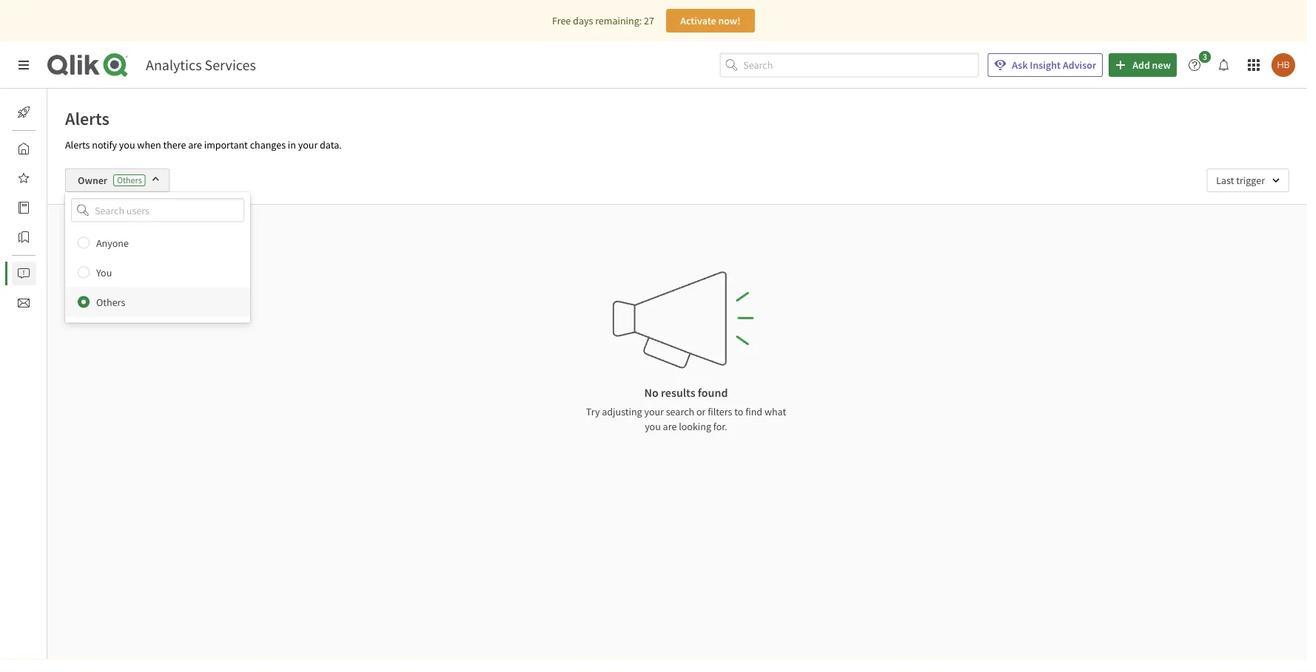 Task type: vqa. For each thing, say whether or not it's contained in the screenshot.
Collections icon
yes



Task type: locate. For each thing, give the bounding box(es) containing it.
your
[[298, 138, 318, 152], [644, 406, 664, 419]]

adjusting
[[602, 406, 642, 419]]

add new
[[1133, 58, 1171, 72]]

owned by others button
[[65, 223, 168, 248]]

alerts up notify
[[65, 107, 109, 130]]

alerts inside the "alerts" link
[[47, 267, 72, 281]]

owner
[[78, 174, 107, 187]]

notify
[[92, 138, 117, 152]]

alerts
[[65, 107, 109, 130], [65, 138, 90, 152], [47, 267, 72, 281]]

found
[[698, 386, 728, 400]]

1 horizontal spatial you
[[645, 420, 661, 434]]

1 horizontal spatial your
[[644, 406, 664, 419]]

subscriptions image
[[18, 298, 30, 309]]

your right in
[[298, 138, 318, 152]]

catalog
[[47, 201, 80, 215]]

free
[[552, 14, 571, 27]]

activate now!
[[680, 14, 741, 27]]

now!
[[718, 14, 741, 27]]

1 vertical spatial your
[[644, 406, 664, 419]]

you left when at left top
[[119, 138, 135, 152]]

0 vertical spatial you
[[119, 138, 135, 152]]

favorites image
[[18, 172, 30, 184]]

are inside no results found try adjusting your search or filters to find what you are looking for.
[[663, 420, 677, 434]]

others down you
[[96, 296, 125, 309]]

insight
[[1030, 58, 1061, 72]]

changes
[[250, 138, 286, 152]]

0 horizontal spatial you
[[119, 138, 135, 152]]

catalog link
[[12, 196, 80, 220]]

1 horizontal spatial are
[[663, 420, 677, 434]]

you
[[96, 266, 112, 280]]

alerts notify you when there are important changes in your data.
[[65, 138, 342, 152]]

others right owner
[[117, 175, 142, 186]]

anyone
[[96, 237, 129, 250]]

filters region
[[47, 157, 1307, 323]]

add new button
[[1109, 53, 1177, 77]]

2 vertical spatial alerts
[[47, 267, 72, 281]]

no
[[644, 386, 659, 400]]

important
[[204, 138, 248, 152]]

services
[[205, 56, 256, 74]]

1 vertical spatial others
[[96, 296, 125, 309]]

are
[[188, 138, 202, 152], [663, 420, 677, 434]]

ask insight advisor button
[[988, 53, 1103, 77]]

analytics services
[[146, 56, 256, 74]]

alerts right alerts image in the top left of the page
[[47, 267, 72, 281]]

are right there on the top of page
[[188, 138, 202, 152]]

home
[[47, 142, 73, 155]]

27
[[644, 14, 654, 27]]

are down search
[[663, 420, 677, 434]]

None field
[[65, 198, 250, 223]]

0 vertical spatial are
[[188, 138, 202, 152]]

0 horizontal spatial are
[[188, 138, 202, 152]]

0 vertical spatial others
[[117, 175, 142, 186]]

data.
[[320, 138, 342, 152]]

you inside no results found try adjusting your search or filters to find what you are looking for.
[[645, 420, 661, 434]]

try
[[586, 406, 600, 419]]

others
[[117, 175, 142, 186], [96, 296, 125, 309]]

analytics
[[146, 56, 202, 74]]

alerts left notify
[[65, 138, 90, 152]]

in
[[288, 138, 296, 152]]

to
[[734, 406, 743, 419]]

others inside owner option group
[[96, 296, 125, 309]]

activate
[[680, 14, 716, 27]]

your down no
[[644, 406, 664, 419]]

Last trigger field
[[1207, 169, 1289, 192]]

searchbar element
[[720, 53, 979, 77]]

last trigger
[[1216, 174, 1265, 187]]

you down no
[[645, 420, 661, 434]]

1 vertical spatial are
[[663, 420, 677, 434]]

search
[[666, 406, 694, 419]]

3 button
[[1183, 51, 1215, 77]]

1 vertical spatial you
[[645, 420, 661, 434]]

last
[[1216, 174, 1234, 187]]

you
[[119, 138, 135, 152], [645, 420, 661, 434]]

0 vertical spatial your
[[298, 138, 318, 152]]



Task type: describe. For each thing, give the bounding box(es) containing it.
owner option group
[[65, 228, 250, 317]]

0 vertical spatial alerts
[[65, 107, 109, 130]]

no results found try adjusting your search or filters to find what you are looking for.
[[586, 386, 786, 434]]

Search text field
[[743, 53, 979, 77]]

or
[[696, 406, 706, 419]]

when
[[137, 138, 161, 152]]

1 vertical spatial alerts
[[65, 138, 90, 152]]

0 horizontal spatial your
[[298, 138, 318, 152]]

results
[[661, 386, 696, 400]]

find
[[745, 406, 762, 419]]

open sidebar menu image
[[18, 59, 30, 71]]

advisor
[[1063, 58, 1096, 72]]

ask
[[1012, 58, 1028, 72]]

looking
[[679, 420, 711, 434]]

owned
[[75, 229, 106, 242]]

alerts image
[[18, 268, 30, 280]]

there
[[163, 138, 186, 152]]

howard brown image
[[1272, 53, 1295, 77]]

add
[[1133, 58, 1150, 72]]

collections image
[[18, 232, 30, 244]]

what
[[765, 406, 786, 419]]

activate now! link
[[666, 9, 755, 33]]

days
[[573, 14, 593, 27]]

analytics services element
[[146, 56, 256, 74]]

by
[[108, 229, 119, 242]]

remaining:
[[595, 14, 642, 27]]

trigger
[[1236, 174, 1265, 187]]

free days remaining: 27
[[552, 14, 654, 27]]

alerts link
[[12, 262, 72, 286]]

filters
[[708, 406, 732, 419]]

ask insight advisor
[[1012, 58, 1096, 72]]

your inside no results found try adjusting your search or filters to find what you are looking for.
[[644, 406, 664, 419]]

new
[[1152, 58, 1171, 72]]

navigation pane element
[[0, 95, 80, 321]]

owned by others
[[75, 229, 150, 242]]

Search users text field
[[92, 198, 226, 223]]

home link
[[12, 137, 73, 161]]

others
[[121, 229, 150, 242]]

for.
[[713, 420, 728, 434]]

3
[[1203, 51, 1207, 63]]



